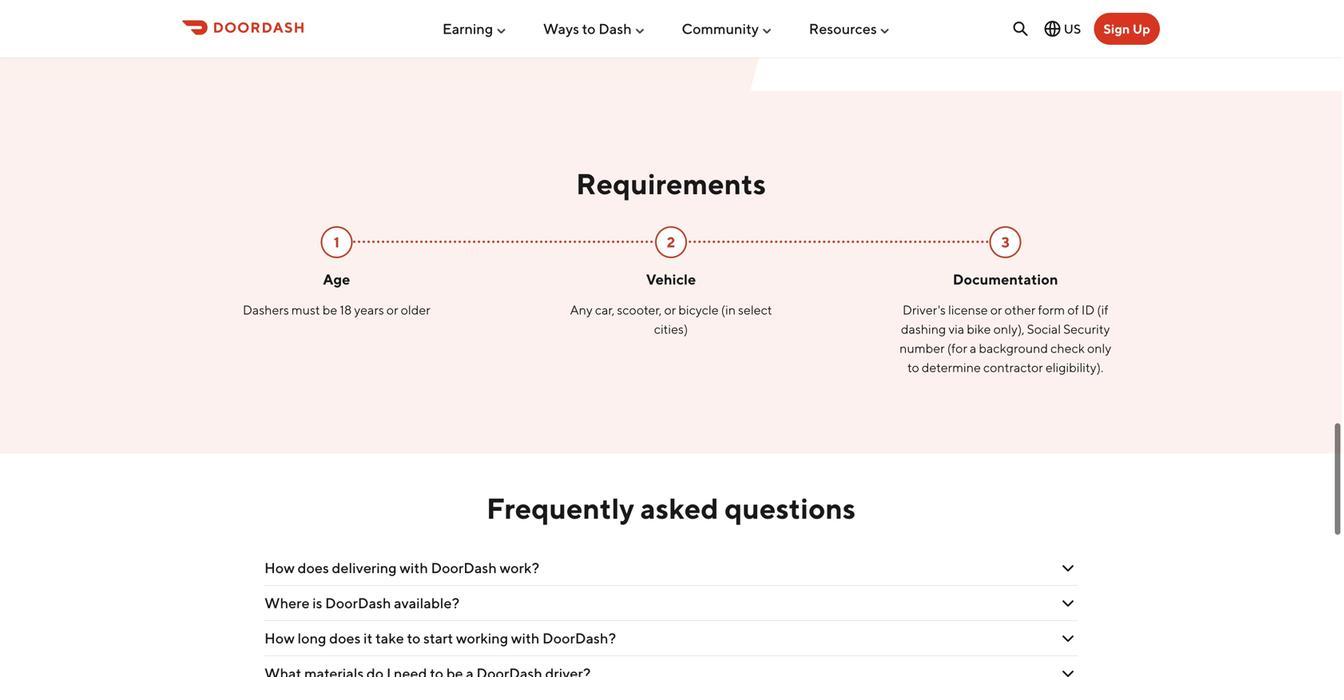 Task type: vqa. For each thing, say whether or not it's contained in the screenshot.
Safety within the Know Before You Go region
no



Task type: describe. For each thing, give the bounding box(es) containing it.
bike
[[967, 321, 992, 337]]

us
[[1064, 21, 1082, 36]]

delivering
[[332, 559, 397, 576]]

0 horizontal spatial doordash
[[325, 594, 391, 611]]

resources link
[[809, 14, 892, 44]]

how for how long does it take to start working with doordash?
[[265, 629, 295, 647]]

be
[[323, 302, 337, 317]]

18
[[340, 302, 352, 317]]

asked
[[641, 491, 719, 525]]

how long does it take to start working with doordash?
[[265, 629, 616, 647]]

license
[[949, 302, 989, 317]]

1
[[334, 233, 340, 250]]

community
[[682, 20, 759, 37]]

cities)
[[654, 321, 688, 337]]

car,
[[595, 302, 615, 317]]

1 horizontal spatial does
[[329, 629, 361, 647]]

scooter,
[[617, 302, 662, 317]]

up
[[1133, 21, 1151, 36]]

(in
[[722, 302, 736, 317]]

background
[[979, 341, 1049, 356]]

1 horizontal spatial to
[[582, 20, 596, 37]]

0 horizontal spatial to
[[407, 629, 421, 647]]

frequently
[[487, 491, 635, 525]]

where
[[265, 594, 310, 611]]

how does delivering with doordash work?
[[265, 559, 540, 576]]

dashing
[[902, 321, 947, 337]]

to inside driver's license or other form of id (if dashing via bike only), social security number (for a background check only to determine contractor eligibility).
[[908, 360, 920, 375]]

0 vertical spatial does
[[298, 559, 329, 576]]

sign up button
[[1095, 13, 1161, 45]]

only
[[1088, 341, 1112, 356]]

or inside the "any car, scooter, or bicycle (in select cities)"
[[665, 302, 676, 317]]

only),
[[994, 321, 1025, 337]]

1 vertical spatial with
[[511, 629, 540, 647]]

social security
[[1028, 321, 1111, 337]]

id
[[1082, 302, 1095, 317]]

available?
[[394, 594, 460, 611]]

1 or from the left
[[387, 302, 399, 317]]

select
[[739, 302, 773, 317]]

determine
[[922, 360, 981, 375]]

chevron down button
[[265, 656, 1078, 677]]

form
[[1039, 302, 1066, 317]]

chevron down image for how does delivering with doordash work?
[[1059, 558, 1078, 577]]

vehicle
[[646, 270, 696, 288]]

long
[[298, 629, 327, 647]]

any car, scooter, or bicycle (in select cities)
[[570, 302, 773, 337]]

community link
[[682, 14, 774, 44]]

chevron down image inside button
[[1059, 664, 1078, 677]]

dashers
[[243, 302, 289, 317]]

or inside driver's license or other form of id (if dashing via bike only), social security number (for a background check only to determine contractor eligibility).
[[991, 302, 1003, 317]]

1 chevron down image from the top
[[1059, 593, 1078, 613]]

doordash?
[[543, 629, 616, 647]]



Task type: locate. For each thing, give the bounding box(es) containing it.
age
[[323, 270, 350, 288]]

0 vertical spatial with
[[400, 559, 428, 576]]

2 or from the left
[[665, 302, 676, 317]]

or up cities)
[[665, 302, 676, 317]]

dashers must be 18 years or older
[[243, 302, 431, 317]]

2 horizontal spatial to
[[908, 360, 920, 375]]

where is doordash available?
[[265, 594, 460, 611]]

to right take in the left bottom of the page
[[407, 629, 421, 647]]

0 vertical spatial how
[[265, 559, 295, 576]]

globe line image
[[1044, 19, 1063, 38]]

1 vertical spatial chevron down image
[[1059, 629, 1078, 648]]

how
[[265, 559, 295, 576], [265, 629, 295, 647]]

with
[[400, 559, 428, 576], [511, 629, 540, 647]]

to
[[582, 20, 596, 37], [908, 360, 920, 375], [407, 629, 421, 647]]

0 vertical spatial doordash
[[431, 559, 497, 576]]

1 horizontal spatial with
[[511, 629, 540, 647]]

or
[[387, 302, 399, 317], [665, 302, 676, 317], [991, 302, 1003, 317]]

it
[[364, 629, 373, 647]]

start
[[424, 629, 453, 647]]

1 vertical spatial to
[[908, 360, 920, 375]]

eligibility).
[[1046, 360, 1104, 375]]

0 vertical spatial to
[[582, 20, 596, 37]]

working
[[456, 629, 509, 647]]

1 vertical spatial doordash
[[325, 594, 391, 611]]

frequently asked questions
[[487, 491, 856, 525]]

2 chevron down image from the top
[[1059, 629, 1078, 648]]

how for how does delivering with doordash work?
[[265, 559, 295, 576]]

does left 'it'
[[329, 629, 361, 647]]

0 horizontal spatial does
[[298, 559, 329, 576]]

years
[[354, 302, 384, 317]]

with right working
[[511, 629, 540, 647]]

how up where
[[265, 559, 295, 576]]

earning link
[[443, 14, 508, 44]]

0 vertical spatial chevron down image
[[1059, 558, 1078, 577]]

3
[[1002, 233, 1010, 250]]

1 vertical spatial does
[[329, 629, 361, 647]]

to left dash
[[582, 20, 596, 37]]

(for
[[948, 341, 968, 356]]

doordash
[[431, 559, 497, 576], [325, 594, 391, 611]]

ways to dash
[[543, 20, 632, 37]]

ways to dash link
[[543, 14, 646, 44]]

older
[[401, 302, 431, 317]]

2 how from the top
[[265, 629, 295, 647]]

sign
[[1104, 21, 1131, 36]]

does
[[298, 559, 329, 576], [329, 629, 361, 647]]

or up only),
[[991, 302, 1003, 317]]

work?
[[500, 559, 540, 576]]

documentation
[[953, 270, 1059, 288]]

other
[[1005, 302, 1036, 317]]

chevron down image
[[1059, 558, 1078, 577], [1059, 629, 1078, 648]]

doordash up available?
[[431, 559, 497, 576]]

1 horizontal spatial doordash
[[431, 559, 497, 576]]

0 vertical spatial chevron down image
[[1059, 593, 1078, 613]]

must
[[292, 302, 320, 317]]

is
[[313, 594, 322, 611]]

how left long
[[265, 629, 295, 647]]

check
[[1051, 341, 1085, 356]]

chevron down image
[[1059, 593, 1078, 613], [1059, 664, 1078, 677]]

doordash down delivering
[[325, 594, 391, 611]]

earning
[[443, 20, 493, 37]]

via
[[949, 321, 965, 337]]

1 how from the top
[[265, 559, 295, 576]]

2 horizontal spatial or
[[991, 302, 1003, 317]]

1 vertical spatial chevron down image
[[1059, 664, 1078, 677]]

chevron down image for how long does it take to start working with doordash?
[[1059, 629, 1078, 648]]

1 chevron down image from the top
[[1059, 558, 1078, 577]]

2 chevron down image from the top
[[1059, 664, 1078, 677]]

1 horizontal spatial or
[[665, 302, 676, 317]]

0 horizontal spatial or
[[387, 302, 399, 317]]

2 vertical spatial to
[[407, 629, 421, 647]]

or left older at left top
[[387, 302, 399, 317]]

sign up
[[1104, 21, 1151, 36]]

questions
[[725, 491, 856, 525]]

ways
[[543, 20, 580, 37]]

a
[[970, 341, 977, 356]]

0 horizontal spatial with
[[400, 559, 428, 576]]

driver's
[[903, 302, 946, 317]]

number
[[900, 341, 945, 356]]

3 or from the left
[[991, 302, 1003, 317]]

2
[[667, 233, 676, 250]]

dash
[[599, 20, 632, 37]]

1 vertical spatial how
[[265, 629, 295, 647]]

to down number at the right of page
[[908, 360, 920, 375]]

take
[[376, 629, 404, 647]]

contractor
[[984, 360, 1044, 375]]

resources
[[809, 20, 877, 37]]

with up available?
[[400, 559, 428, 576]]

bicycle
[[679, 302, 719, 317]]

(if
[[1098, 302, 1109, 317]]

any
[[570, 302, 593, 317]]

requirements
[[576, 167, 767, 201]]

of
[[1068, 302, 1080, 317]]

does up is
[[298, 559, 329, 576]]

driver's license or other form of id (if dashing via bike only), social security number (for a background check only to determine contractor eligibility).
[[900, 302, 1112, 375]]



